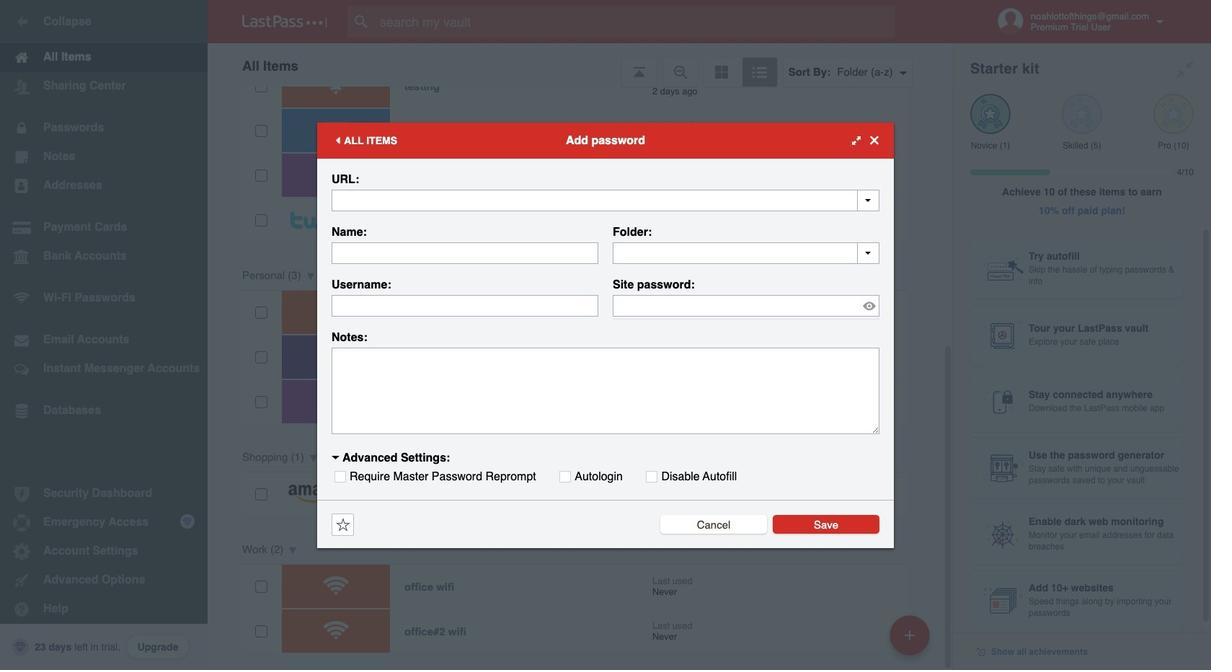 Task type: locate. For each thing, give the bounding box(es) containing it.
search my vault text field
[[348, 6, 924, 38]]

None password field
[[613, 295, 880, 316]]

None text field
[[332, 242, 599, 264], [613, 242, 880, 264], [332, 295, 599, 316], [332, 242, 599, 264], [613, 242, 880, 264], [332, 295, 599, 316]]

new item navigation
[[885, 611, 939, 670]]

lastpass image
[[242, 15, 327, 28]]

None text field
[[332, 189, 880, 211], [332, 347, 880, 434], [332, 189, 880, 211], [332, 347, 880, 434]]

dialog
[[317, 122, 894, 548]]



Task type: vqa. For each thing, say whether or not it's contained in the screenshot.
'Search' search box
yes



Task type: describe. For each thing, give the bounding box(es) containing it.
main navigation navigation
[[0, 0, 208, 670]]

new item image
[[905, 630, 915, 640]]

Search search field
[[348, 6, 924, 38]]

vault options navigation
[[208, 43, 953, 87]]



